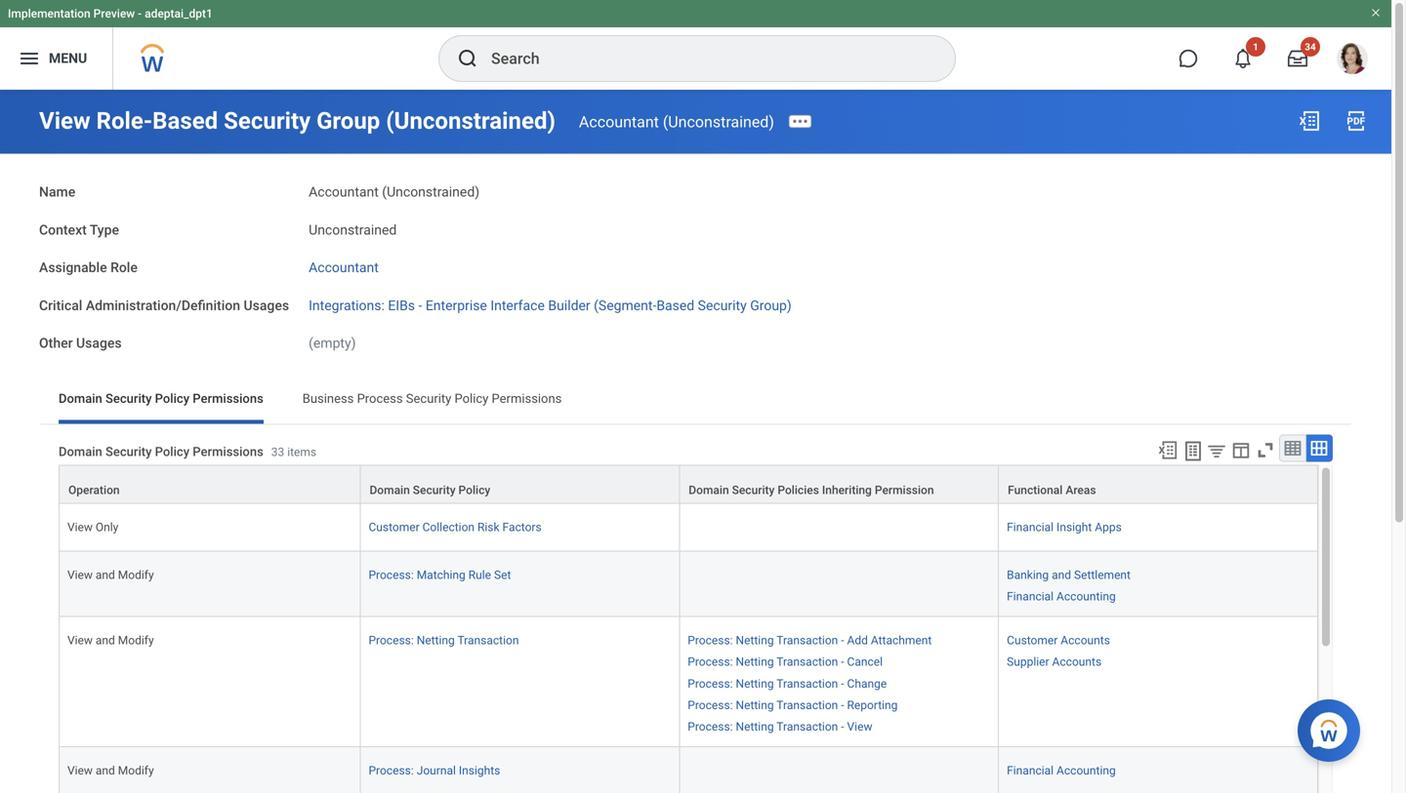 Task type: locate. For each thing, give the bounding box(es) containing it.
policy
[[155, 391, 190, 406], [455, 391, 489, 406], [155, 445, 190, 460], [459, 484, 490, 497]]

3 row from the top
[[59, 552, 1318, 618]]

(unconstrained) down search workday search field
[[663, 113, 774, 131]]

security
[[224, 107, 311, 135], [698, 298, 747, 314], [105, 391, 152, 406], [406, 391, 451, 406], [105, 445, 152, 460], [413, 484, 456, 497], [732, 484, 775, 497]]

domain inside tab list
[[59, 391, 102, 406]]

transaction for process: netting transaction - change
[[777, 678, 838, 691]]

process: netting transaction - add attachment link
[[688, 630, 932, 648]]

policy up operation popup button
[[155, 445, 190, 460]]

financial accounting for 2nd financial accounting link from the bottom
[[1007, 590, 1116, 604]]

1 view and modify element from the top
[[67, 565, 154, 582]]

financial accounting
[[1007, 590, 1116, 604], [1007, 765, 1116, 778]]

usages right other
[[76, 335, 122, 352]]

0 vertical spatial financial
[[1007, 521, 1054, 535]]

transaction down "process: netting transaction - change"
[[777, 699, 838, 713]]

- left reporting
[[841, 699, 844, 713]]

transaction up the process: netting transaction - reporting link
[[777, 678, 838, 691]]

functional areas button
[[999, 466, 1317, 503]]

cell for financial insight apps
[[680, 504, 999, 552]]

and inside items selected list
[[1052, 569, 1071, 582]]

1 vertical spatial accounts
[[1052, 656, 1102, 670]]

view only
[[67, 521, 119, 535]]

customer for customer collection risk factors
[[369, 521, 420, 535]]

cell for financial accounting
[[680, 748, 999, 794]]

0 horizontal spatial export to excel image
[[1157, 440, 1179, 461]]

inheriting
[[822, 484, 872, 497]]

security up collection
[[413, 484, 456, 497]]

process: left 'matching'
[[369, 569, 414, 582]]

1 vertical spatial accountant
[[309, 184, 379, 200]]

0 vertical spatial financial accounting link
[[1007, 586, 1116, 604]]

menu button
[[0, 27, 113, 90]]

33
[[271, 446, 284, 460]]

0 vertical spatial based
[[153, 107, 218, 135]]

tab list containing domain security policy permissions
[[39, 377, 1353, 424]]

netting
[[417, 634, 455, 648], [736, 634, 774, 648], [736, 656, 774, 670], [736, 678, 774, 691], [736, 699, 774, 713], [736, 721, 774, 734]]

modify for process: matching rule set
[[118, 569, 154, 582]]

items selected list for process: matching rule set
[[1007, 565, 1162, 605]]

accounts down the customer accounts
[[1052, 656, 1102, 670]]

1 cell from the top
[[680, 504, 999, 552]]

collection
[[422, 521, 475, 535]]

1 row from the top
[[59, 465, 1318, 504]]

2 financial accounting link from the top
[[1007, 761, 1116, 778]]

transaction for process: netting transaction - reporting
[[777, 699, 838, 713]]

context type
[[39, 222, 119, 238]]

netting down process: netting transaction - reporting
[[736, 721, 774, 734]]

items selected list containing customer accounts
[[1007, 630, 1141, 671]]

domain inside popup button
[[689, 484, 729, 497]]

0 vertical spatial accounts
[[1061, 634, 1110, 648]]

transaction for process: netting transaction - view
[[777, 721, 838, 734]]

process:
[[369, 569, 414, 582], [369, 634, 414, 648], [688, 634, 733, 648], [688, 656, 733, 670], [688, 678, 733, 691], [688, 699, 733, 713], [688, 721, 733, 734], [369, 765, 414, 778]]

3 financial from the top
[[1007, 765, 1054, 778]]

items selected list
[[1007, 565, 1162, 605], [688, 630, 963, 735], [1007, 630, 1141, 671]]

process: down process: matching rule set on the bottom of the page
[[369, 634, 414, 648]]

accounting inside items selected list
[[1057, 590, 1116, 604]]

netting up process: netting transaction - view link at the bottom of the page
[[736, 699, 774, 713]]

policy inside popup button
[[459, 484, 490, 497]]

1 horizontal spatial accountant (unconstrained)
[[579, 113, 774, 131]]

(segment-
[[594, 298, 657, 314]]

0 vertical spatial view and modify
[[67, 569, 154, 582]]

netting down process: matching rule set on the bottom of the page
[[417, 634, 455, 648]]

justify image
[[18, 47, 41, 70]]

assignable role
[[39, 260, 138, 276]]

2 cell from the top
[[680, 552, 999, 618]]

domain for domain security policy permissions
[[59, 391, 102, 406]]

accounts up supplier accounts link
[[1061, 634, 1110, 648]]

inbox large image
[[1288, 49, 1308, 68]]

and for 3rd view and modify element from the top of the view role-based security group (unconstrained) main content
[[96, 765, 115, 778]]

1 view and modify from the top
[[67, 569, 154, 582]]

1 vertical spatial accountant (unconstrained)
[[309, 184, 480, 200]]

1 vertical spatial financial
[[1007, 590, 1054, 604]]

1 vertical spatial usages
[[76, 335, 122, 352]]

policy up 'risk'
[[459, 484, 490, 497]]

(unconstrained) for accountant (unconstrained) link
[[663, 113, 774, 131]]

accountant for accountant (unconstrained) link
[[579, 113, 659, 131]]

1 vertical spatial financial accounting link
[[1007, 761, 1116, 778]]

accounting for first financial accounting link from the bottom of the view role-based security group (unconstrained) main content
[[1057, 765, 1116, 778]]

netting for process: netting transaction - add attachment
[[736, 634, 774, 648]]

0 horizontal spatial customer
[[369, 521, 420, 535]]

click to view/edit grid preferences image
[[1230, 440, 1252, 461]]

transaction down process: netting transaction - reporting
[[777, 721, 838, 734]]

netting up process: netting transaction - cancel link
[[736, 634, 774, 648]]

toolbar
[[1148, 435, 1333, 465]]

security inside popup button
[[732, 484, 775, 497]]

security down other usages
[[105, 391, 152, 406]]

process: down process: netting transaction - cancel
[[688, 678, 733, 691]]

security left group)
[[698, 298, 747, 314]]

select to filter grid data image
[[1206, 441, 1228, 461]]

domain inside popup button
[[370, 484, 410, 497]]

transaction inside process: netting transaction link
[[457, 634, 519, 648]]

0 horizontal spatial accountant (unconstrained)
[[309, 184, 480, 200]]

process: for process: netting transaction - cancel
[[688, 656, 733, 670]]

process: netting transaction - change link
[[688, 674, 887, 691]]

view
[[39, 107, 90, 135], [67, 521, 93, 535], [67, 569, 93, 582], [67, 634, 93, 648], [847, 721, 873, 734], [67, 765, 93, 778]]

view and modify element
[[67, 565, 154, 582], [67, 630, 154, 648], [67, 761, 154, 778]]

export to excel image left view printable version (pdf) icon
[[1298, 109, 1321, 133]]

process: journal insights link
[[369, 761, 500, 778]]

financial inside financial insight apps link
[[1007, 521, 1054, 535]]

domain security policies inheriting permission button
[[680, 466, 998, 503]]

row
[[59, 465, 1318, 504], [59, 504, 1318, 552], [59, 552, 1318, 618], [59, 618, 1318, 748], [59, 748, 1318, 794]]

integrations: eibs - enterprise interface builder (segment-based security group) link
[[309, 294, 792, 314]]

process: up "process: netting transaction - change" link
[[688, 656, 733, 670]]

34
[[1305, 41, 1316, 53]]

0 vertical spatial accountant
[[579, 113, 659, 131]]

financial insight apps
[[1007, 521, 1122, 535]]

export to excel image left export to worksheets image
[[1157, 440, 1179, 461]]

role
[[110, 260, 138, 276]]

critical administration/definition usages
[[39, 298, 289, 314]]

customer
[[369, 521, 420, 535], [1007, 634, 1058, 648]]

accountant (unconstrained) down search workday search field
[[579, 113, 774, 131]]

accountant for name element
[[309, 184, 379, 200]]

customer accounts
[[1007, 634, 1110, 648]]

3 modify from the top
[[118, 765, 154, 778]]

view for financial insight apps's cell
[[67, 521, 93, 535]]

domain security policy button
[[361, 466, 679, 503]]

- left the change
[[841, 678, 844, 691]]

export to excel image
[[1298, 109, 1321, 133], [1157, 440, 1179, 461]]

process: up process: netting transaction - view link at the bottom of the page
[[688, 699, 733, 713]]

accountant inside name element
[[309, 184, 379, 200]]

0 vertical spatial accounting
[[1057, 590, 1116, 604]]

(unconstrained) for name element
[[382, 184, 480, 200]]

view only element
[[67, 517, 119, 535]]

accounts
[[1061, 634, 1110, 648], [1052, 656, 1102, 670]]

process
[[357, 391, 403, 406]]

1 financial accounting from the top
[[1007, 590, 1116, 604]]

netting for process: netting transaction - change
[[736, 678, 774, 691]]

tab list inside view role-based security group (unconstrained) main content
[[39, 377, 1353, 424]]

1 horizontal spatial customer
[[1007, 634, 1058, 648]]

0 vertical spatial modify
[[118, 569, 154, 582]]

process: for process: netting transaction - view
[[688, 721, 733, 734]]

domain up customer collection risk factors link
[[370, 484, 410, 497]]

financial accounting inside items selected list
[[1007, 590, 1116, 604]]

cell
[[680, 504, 999, 552], [680, 552, 999, 618], [680, 748, 999, 794]]

modify
[[118, 569, 154, 582], [118, 634, 154, 648], [118, 765, 154, 778]]

- right preview
[[138, 7, 142, 21]]

(empty)
[[309, 335, 356, 352]]

policies
[[778, 484, 819, 497]]

5 row from the top
[[59, 748, 1318, 794]]

banking and settlement
[[1007, 569, 1131, 582]]

0 vertical spatial usages
[[244, 298, 289, 314]]

export to worksheets image
[[1182, 440, 1205, 463]]

items selected list containing process: netting transaction - add attachment
[[688, 630, 963, 735]]

financial inside items selected list
[[1007, 590, 1054, 604]]

2 financial accounting from the top
[[1007, 765, 1116, 778]]

domain down other usages
[[59, 391, 102, 406]]

process: netting transaction - view
[[688, 721, 873, 734]]

and
[[96, 569, 115, 582], [1052, 569, 1071, 582], [96, 634, 115, 648], [96, 765, 115, 778]]

0 vertical spatial view and modify element
[[67, 565, 154, 582]]

1 vertical spatial export to excel image
[[1157, 440, 1179, 461]]

permissions up domain security policy permissions 33 items
[[193, 391, 263, 406]]

1 horizontal spatial export to excel image
[[1298, 109, 1321, 133]]

domain security policies inheriting permission
[[689, 484, 934, 497]]

process: for process: netting transaction - add attachment
[[688, 634, 733, 648]]

view and modify
[[67, 569, 154, 582], [67, 634, 154, 648], [67, 765, 154, 778]]

netting for process: netting transaction - cancel
[[736, 656, 774, 670]]

and for view and modify element associated with process: matching rule set
[[96, 569, 115, 582]]

and for view and modify element for process: netting transaction
[[96, 634, 115, 648]]

customer inside items selected list
[[1007, 634, 1058, 648]]

transaction down process: netting transaction - add attachment
[[777, 656, 838, 670]]

based
[[153, 107, 218, 135], [657, 298, 695, 314]]

0 vertical spatial export to excel image
[[1298, 109, 1321, 133]]

cell down inheriting
[[680, 504, 999, 552]]

accountant
[[579, 113, 659, 131], [309, 184, 379, 200], [309, 260, 379, 276]]

customer collection risk factors link
[[369, 517, 542, 535]]

2 row from the top
[[59, 504, 1318, 552]]

transaction inside process: netting transaction - view link
[[777, 721, 838, 734]]

1 vertical spatial view and modify
[[67, 634, 154, 648]]

preview
[[93, 7, 135, 21]]

4 row from the top
[[59, 618, 1318, 748]]

0 horizontal spatial usages
[[76, 335, 122, 352]]

2 view and modify element from the top
[[67, 630, 154, 648]]

menu
[[49, 50, 87, 67]]

customer accounts link
[[1007, 630, 1110, 648]]

cell up add
[[680, 552, 999, 618]]

permissions up operation popup button
[[193, 445, 263, 460]]

1 vertical spatial accounting
[[1057, 765, 1116, 778]]

- right eibs
[[418, 298, 422, 314]]

transaction down rule
[[457, 634, 519, 648]]

2 vertical spatial modify
[[118, 765, 154, 778]]

(unconstrained)
[[386, 107, 556, 135], [663, 113, 774, 131], [382, 184, 480, 200]]

eibs
[[388, 298, 415, 314]]

journal
[[417, 765, 456, 778]]

financial accounting link
[[1007, 586, 1116, 604], [1007, 761, 1116, 778]]

items selected list containing banking and settlement
[[1007, 565, 1162, 605]]

domain for domain security policy
[[370, 484, 410, 497]]

search image
[[456, 47, 479, 70]]

1 financial from the top
[[1007, 521, 1054, 535]]

0 vertical spatial financial accounting
[[1007, 590, 1116, 604]]

process: netting transaction - reporting
[[688, 699, 898, 713]]

view and modify for process: matching rule set
[[67, 569, 154, 582]]

3 cell from the top
[[680, 748, 999, 794]]

3 view and modify from the top
[[67, 765, 154, 778]]

security left the 'policies'
[[732, 484, 775, 497]]

1 vertical spatial view and modify element
[[67, 630, 154, 648]]

0 vertical spatial accountant (unconstrained)
[[579, 113, 774, 131]]

assignable
[[39, 260, 107, 276]]

1 vertical spatial financial accounting
[[1007, 765, 1116, 778]]

accountant (unconstrained)
[[579, 113, 774, 131], [309, 184, 480, 200]]

process: netting transaction
[[369, 634, 519, 648]]

(unconstrained) up context type element
[[382, 184, 480, 200]]

accountant (unconstrained) up context type element
[[309, 184, 480, 200]]

1 vertical spatial based
[[657, 298, 695, 314]]

- left cancel
[[841, 656, 844, 670]]

1 vertical spatial customer
[[1007, 634, 1058, 648]]

items
[[287, 446, 317, 460]]

usages left integrations:
[[244, 298, 289, 314]]

netting down process: netting transaction - cancel
[[736, 678, 774, 691]]

cell down reporting
[[680, 748, 999, 794]]

domain left the 'policies'
[[689, 484, 729, 497]]

export to excel image for view role-based security group (unconstrained)
[[1298, 109, 1321, 133]]

accountant (unconstrained) for accountant (unconstrained) link
[[579, 113, 774, 131]]

process: left journal
[[369, 765, 414, 778]]

1 horizontal spatial based
[[657, 298, 695, 314]]

customer down domain security policy
[[369, 521, 420, 535]]

domain
[[59, 391, 102, 406], [59, 445, 102, 460], [370, 484, 410, 497], [689, 484, 729, 497]]

(unconstrained) down search 'image'
[[386, 107, 556, 135]]

policy for domain security policy permissions
[[155, 391, 190, 406]]

process: up process: netting transaction - cancel link
[[688, 634, 733, 648]]

row containing view only
[[59, 504, 1318, 552]]

-
[[138, 7, 142, 21], [418, 298, 422, 314], [841, 634, 844, 648], [841, 656, 844, 670], [841, 678, 844, 691], [841, 699, 844, 713], [841, 721, 844, 734]]

policy up domain security policy permissions 33 items
[[155, 391, 190, 406]]

2 financial from the top
[[1007, 590, 1054, 604]]

process: for process: netting transaction - change
[[688, 678, 733, 691]]

view inside items selected list
[[847, 721, 873, 734]]

(unconstrained) inside name element
[[382, 184, 480, 200]]

0 vertical spatial customer
[[369, 521, 420, 535]]

profile logan mcneil image
[[1337, 43, 1368, 78]]

1 accounting from the top
[[1057, 590, 1116, 604]]

financial
[[1007, 521, 1054, 535], [1007, 590, 1054, 604], [1007, 765, 1054, 778]]

tab list
[[39, 377, 1353, 424]]

menu banner
[[0, 0, 1392, 90]]

transaction up process: netting transaction - cancel link
[[777, 634, 838, 648]]

2 vertical spatial view and modify
[[67, 765, 154, 778]]

domain for domain security policies inheriting permission
[[689, 484, 729, 497]]

- left add
[[841, 634, 844, 648]]

2 accounting from the top
[[1057, 765, 1116, 778]]

process: down process: netting transaction - reporting
[[688, 721, 733, 734]]

transaction inside process: netting transaction - add attachment link
[[777, 634, 838, 648]]

2 view and modify from the top
[[67, 634, 154, 648]]

view and modify element for process: netting transaction
[[67, 630, 154, 648]]

transaction inside the process: netting transaction - reporting link
[[777, 699, 838, 713]]

domain up operation
[[59, 445, 102, 460]]

netting up "process: netting transaction - change" link
[[736, 656, 774, 670]]

2 vertical spatial view and modify element
[[67, 761, 154, 778]]

reporting
[[847, 699, 898, 713]]

customer up supplier
[[1007, 634, 1058, 648]]

1 vertical spatial modify
[[118, 634, 154, 648]]

- down process: netting transaction - reporting
[[841, 721, 844, 734]]

2 modify from the top
[[118, 634, 154, 648]]

1 financial accounting link from the top
[[1007, 586, 1116, 604]]

accountant link
[[309, 256, 379, 276]]

usages
[[244, 298, 289, 314], [76, 335, 122, 352]]

view printable version (pdf) image
[[1345, 109, 1368, 133]]

permissions for domain security policy permissions 33 items
[[193, 445, 263, 460]]

transaction inside "process: netting transaction - change" link
[[777, 678, 838, 691]]

process: for process: netting transaction - reporting
[[688, 699, 733, 713]]

risk
[[478, 521, 500, 535]]

modify for process: netting transaction
[[118, 634, 154, 648]]

netting for process: netting transaction - view
[[736, 721, 774, 734]]

enterprise
[[426, 298, 487, 314]]

1 modify from the top
[[118, 569, 154, 582]]

policy for domain security policy permissions 33 items
[[155, 445, 190, 460]]

process: netting transaction - view link
[[688, 717, 873, 734]]

financial accounting for first financial accounting link from the bottom of the view role-based security group (unconstrained) main content
[[1007, 765, 1116, 778]]

transaction inside process: netting transaction - cancel link
[[777, 656, 838, 670]]

2 vertical spatial financial
[[1007, 765, 1054, 778]]



Task type: vqa. For each thing, say whether or not it's contained in the screenshot.


Task type: describe. For each thing, give the bounding box(es) containing it.
group
[[316, 107, 380, 135]]

adeptai_dpt1
[[145, 7, 213, 21]]

context type element
[[309, 210, 397, 239]]

domain for domain security policy permissions 33 items
[[59, 445, 102, 460]]

domain security policy
[[370, 484, 490, 497]]

- for process: netting transaction - view
[[841, 721, 844, 734]]

netting for process: netting transaction - reporting
[[736, 699, 774, 713]]

- for process: netting transaction - change
[[841, 678, 844, 691]]

security inside popup button
[[413, 484, 456, 497]]

accountant (unconstrained) link
[[579, 113, 774, 131]]

- inside menu banner
[[138, 7, 142, 21]]

view role-based security group (unconstrained) main content
[[0, 90, 1392, 794]]

process: netting transaction link
[[369, 630, 519, 648]]

financial insight apps link
[[1007, 517, 1122, 535]]

toolbar inside view role-based security group (unconstrained) main content
[[1148, 435, 1333, 465]]

netting for process: netting transaction
[[417, 634, 455, 648]]

policy for domain security policy
[[459, 484, 490, 497]]

only
[[96, 521, 119, 535]]

process: netting transaction - add attachment
[[688, 634, 932, 648]]

security right process at the left of page
[[406, 391, 451, 406]]

process: journal insights
[[369, 765, 500, 778]]

0 horizontal spatial based
[[153, 107, 218, 135]]

banking
[[1007, 569, 1049, 582]]

factors
[[502, 521, 542, 535]]

row containing operation
[[59, 465, 1318, 504]]

name
[[39, 184, 75, 200]]

accountant (unconstrained) for name element
[[309, 184, 480, 200]]

change
[[847, 678, 887, 691]]

1 button
[[1222, 37, 1266, 80]]

transaction for process: netting transaction - add attachment
[[777, 634, 838, 648]]

type
[[90, 222, 119, 238]]

critical
[[39, 298, 82, 314]]

process: netting transaction - change
[[688, 678, 887, 691]]

process: matching rule set link
[[369, 565, 511, 582]]

attachment
[[871, 634, 932, 648]]

accounts for customer accounts
[[1061, 634, 1110, 648]]

34 button
[[1276, 37, 1320, 80]]

view for second cell
[[67, 569, 93, 582]]

process: for process: matching rule set
[[369, 569, 414, 582]]

transaction for process: netting transaction
[[457, 634, 519, 648]]

process: netting transaction - reporting link
[[688, 695, 898, 713]]

supplier accounts link
[[1007, 652, 1102, 670]]

unconstrained
[[309, 222, 397, 238]]

other usages
[[39, 335, 122, 352]]

notifications large image
[[1233, 49, 1253, 68]]

builder
[[548, 298, 590, 314]]

set
[[494, 569, 511, 582]]

financial for view and modify
[[1007, 765, 1054, 778]]

banking and settlement link
[[1007, 565, 1131, 582]]

accounts for supplier accounts
[[1052, 656, 1102, 670]]

context
[[39, 222, 87, 238]]

view for items selected list containing process: netting transaction - add attachment
[[67, 634, 93, 648]]

name element
[[309, 172, 480, 201]]

interface
[[491, 298, 545, 314]]

cancel
[[847, 656, 883, 670]]

domain security policy permissions
[[59, 391, 263, 406]]

- for process: netting transaction - cancel
[[841, 656, 844, 670]]

apps
[[1095, 521, 1122, 535]]

matching
[[417, 569, 466, 582]]

group)
[[750, 298, 792, 314]]

supplier
[[1007, 656, 1049, 670]]

permission
[[875, 484, 934, 497]]

Search Workday  search field
[[491, 37, 915, 80]]

role-
[[96, 107, 153, 135]]

process: matching rule set
[[369, 569, 511, 582]]

customer for customer accounts
[[1007, 634, 1058, 648]]

process: for process: netting transaction
[[369, 634, 414, 648]]

1
[[1253, 41, 1259, 53]]

implementation preview -   adeptai_dpt1
[[8, 7, 213, 21]]

insight
[[1057, 521, 1092, 535]]

administration/definition
[[86, 298, 240, 314]]

functional areas
[[1008, 484, 1096, 497]]

transaction for process: netting transaction - cancel
[[777, 656, 838, 670]]

permissions for domain security policy permissions
[[193, 391, 263, 406]]

3 view and modify element from the top
[[67, 761, 154, 778]]

integrations:
[[309, 298, 385, 314]]

fullscreen image
[[1255, 440, 1276, 461]]

add
[[847, 634, 868, 648]]

operation
[[68, 484, 120, 497]]

implementation
[[8, 7, 91, 21]]

close environment banner image
[[1370, 7, 1382, 19]]

and for "banking and settlement" link
[[1052, 569, 1071, 582]]

policy right process at the left of page
[[455, 391, 489, 406]]

process: netting transaction - cancel link
[[688, 652, 883, 670]]

functional
[[1008, 484, 1063, 497]]

view and modify element for process: matching rule set
[[67, 565, 154, 582]]

- for process: netting transaction - add attachment
[[841, 634, 844, 648]]

business
[[303, 391, 354, 406]]

view for cell for financial accounting
[[67, 765, 93, 778]]

view role-based security group (unconstrained)
[[39, 107, 556, 135]]

security left group
[[224, 107, 311, 135]]

rule
[[469, 569, 491, 582]]

supplier accounts
[[1007, 656, 1102, 670]]

2 vertical spatial accountant
[[309, 260, 379, 276]]

areas
[[1066, 484, 1096, 497]]

process: for process: journal insights
[[369, 765, 414, 778]]

settlement
[[1074, 569, 1131, 582]]

domain security policy permissions 33 items
[[59, 445, 317, 460]]

customer collection risk factors
[[369, 521, 542, 535]]

table image
[[1283, 439, 1303, 458]]

expand table image
[[1310, 439, 1329, 458]]

items selected list for process: netting transaction
[[1007, 630, 1141, 671]]

1 horizontal spatial usages
[[244, 298, 289, 314]]

accounting for 2nd financial accounting link from the bottom
[[1057, 590, 1116, 604]]

view and modify for process: netting transaction
[[67, 634, 154, 648]]

operation button
[[60, 466, 360, 503]]

business process security policy permissions
[[303, 391, 562, 406]]

integrations: eibs - enterprise interface builder (segment-based security group)
[[309, 298, 792, 314]]

financial for view only
[[1007, 521, 1054, 535]]

insights
[[459, 765, 500, 778]]

other
[[39, 335, 73, 352]]

- for process: netting transaction - reporting
[[841, 699, 844, 713]]

permissions up domain security policy popup button
[[492, 391, 562, 406]]

process: netting transaction - cancel
[[688, 656, 883, 670]]

security up operation
[[105, 445, 152, 460]]

export to excel image for domain security policy permissions
[[1157, 440, 1179, 461]]



